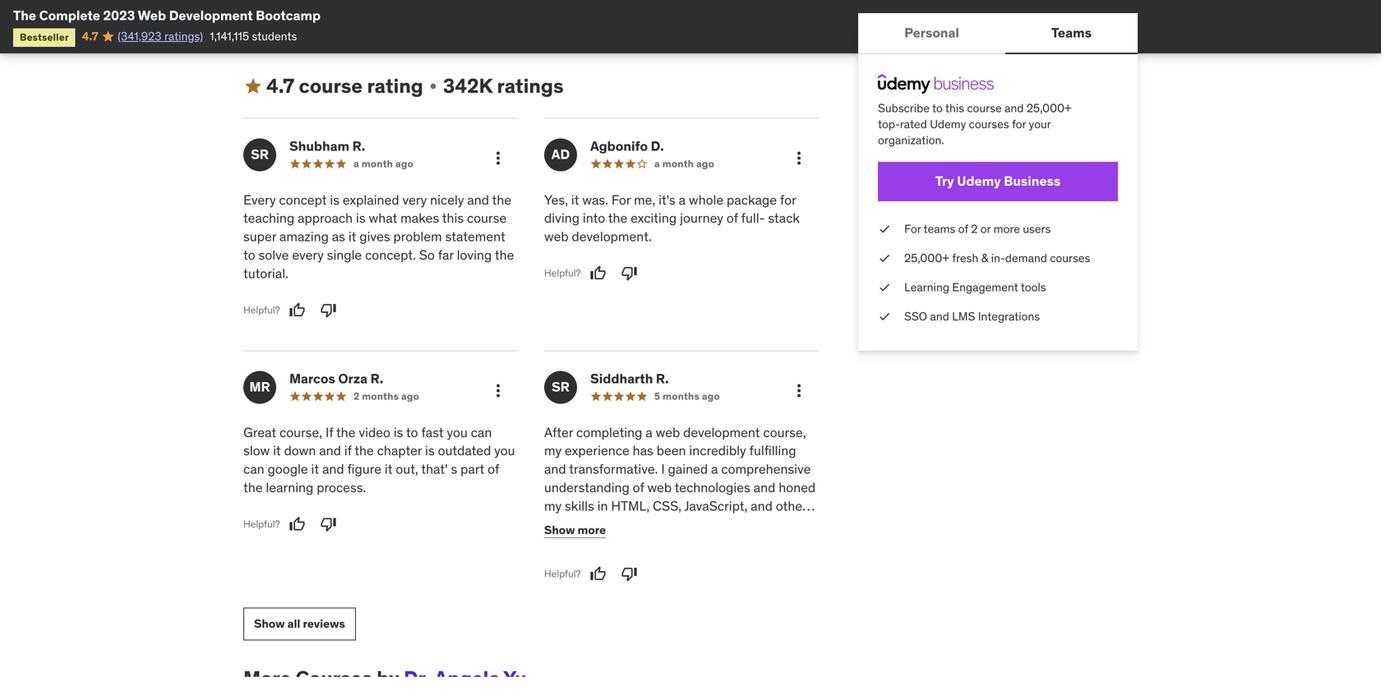 Task type: locate. For each thing, give the bounding box(es) containing it.
single
[[327, 247, 362, 264]]

xsmall image
[[878, 309, 891, 325]]

was.
[[582, 191, 608, 208]]

makes
[[401, 210, 439, 227]]

show more inside button
[[243, 17, 305, 32]]

super
[[243, 228, 276, 245]]

0 vertical spatial me
[[603, 590, 621, 607]]

code,
[[641, 645, 673, 662]]

0 horizontal spatial this
[[442, 210, 464, 227]]

1 horizontal spatial courses
[[1050, 251, 1090, 265]]

me up design.
[[607, 608, 625, 625]]

r. for after
[[656, 370, 669, 387]]

after
[[544, 424, 573, 441]]

in right the instilled
[[593, 608, 604, 625]]

2 horizontal spatial this
[[945, 101, 964, 116]]

for inside subscribe to this course and 25,000+ top‑rated udemy courses for your organization.
[[1012, 117, 1026, 132]]

2 horizontal spatial more
[[994, 221, 1020, 236]]

so
[[419, 247, 435, 264]]

to inside great course, if the video is to fast you can slow it down and if the chapter is outdated you can google it and figure it out, that' s  part of the learning process.
[[406, 424, 418, 441]]

1 vertical spatial i
[[615, 535, 618, 551]]

for
[[612, 191, 631, 208], [904, 221, 921, 236]]

a up technologies
[[711, 461, 718, 478]]

1 vertical spatial for
[[780, 191, 796, 208]]

2 vertical spatial this
[[740, 516, 762, 533]]

courses right demand
[[1050, 251, 1090, 265]]

show more button up 'medium' image
[[243, 9, 322, 42]]

2 my from the top
[[544, 498, 562, 515]]

marcos
[[289, 370, 335, 387]]

for up troubleshooting
[[585, 627, 602, 643]]

i up the dynamic
[[615, 535, 618, 551]]

or
[[981, 221, 991, 236]]

0 horizontal spatial can
[[243, 461, 264, 478]]

that'
[[421, 461, 448, 478]]

ago for shubham r.
[[395, 157, 413, 170]]

ago for agbonifo d.
[[696, 157, 714, 170]]

udemy up organization.
[[930, 117, 966, 132]]

every concept is explained very nicely and the teaching approach is what makes this course super amazing as it gives problem statement to solve every single concept. so far loving the tutorial.
[[243, 191, 514, 282]]

ago up the very
[[395, 157, 413, 170]]

i up code,
[[651, 627, 654, 643]]

courses left your at top right
[[969, 117, 1009, 132]]

1 horizontal spatial can
[[471, 424, 492, 441]]

2 vertical spatial to
[[406, 424, 418, 441]]

1 horizontal spatial months
[[663, 390, 700, 403]]

1 vertical spatial with
[[624, 590, 649, 607]]

this down udemy business image
[[945, 101, 964, 116]]

with down scratch.
[[624, 590, 649, 607]]

course,
[[280, 424, 322, 441], [763, 424, 806, 441]]

for left me, on the left top of the page
[[612, 191, 631, 208]]

only
[[770, 571, 794, 588]]

i down been
[[661, 461, 665, 478]]

1 horizontal spatial you
[[494, 442, 515, 459]]

mark review by siddharth r. as helpful image
[[590, 566, 606, 582]]

xsmall image
[[308, 19, 322, 32], [427, 80, 440, 93], [878, 221, 891, 237], [878, 250, 891, 266], [878, 280, 891, 296]]

bestseller
[[20, 31, 69, 43]]

additional actions for review by siddharth r. image
[[789, 381, 809, 401]]

1 vertical spatial for
[[904, 221, 921, 236]]

1 vertical spatial show more
[[544, 523, 606, 538]]

2 months from the left
[[663, 390, 700, 403]]

armed
[[670, 516, 709, 533]]

1 vertical spatial show more button
[[544, 514, 606, 547]]

in right skills
[[597, 498, 608, 515]]

course down udemy business image
[[967, 101, 1002, 116]]

you right the outdated
[[494, 442, 515, 459]]

of up html,
[[633, 479, 644, 496]]

medium image
[[243, 76, 263, 96]]

is up approach
[[330, 191, 340, 208]]

2 vertical spatial for
[[585, 627, 602, 643]]

learning
[[904, 280, 950, 295]]

1 vertical spatial my
[[544, 498, 562, 515]]

udemy inside subscribe to this course and 25,000+ top‑rated udemy courses for your organization.
[[930, 117, 966, 132]]

1 horizontal spatial to
[[406, 424, 418, 441]]

in
[[597, 498, 608, 515], [593, 608, 604, 625]]

0 horizontal spatial with
[[624, 590, 649, 607]]

1 horizontal spatial 4.7
[[266, 74, 294, 98]]

eye
[[562, 627, 582, 643]]

1 vertical spatial more
[[994, 221, 1020, 236]]

more for the rightmost show more button
[[578, 523, 606, 538]]

0 vertical spatial web
[[544, 228, 569, 245]]

helpful? left mark review by shubham r. as helpful image
[[243, 304, 280, 316]]

0 vertical spatial show more
[[243, 17, 305, 32]]

you up the outdated
[[447, 424, 468, 441]]

my up relevant on the left of page
[[544, 498, 562, 515]]

integrations
[[978, 309, 1040, 324]]

0 horizontal spatial 25,000+
[[904, 251, 949, 265]]

frameworks.
[[595, 516, 667, 533]]

course up statement
[[467, 210, 507, 227]]

r. for every
[[352, 138, 365, 154]]

4.7 down complete
[[82, 29, 98, 43]]

0 horizontal spatial months
[[362, 390, 399, 403]]

month down d. at left
[[662, 157, 694, 170]]

0 vertical spatial my
[[544, 442, 562, 459]]

this up projects, at the bottom right of the page
[[740, 516, 762, 533]]

your
[[1029, 117, 1051, 132]]

1 horizontal spatial 2
[[971, 221, 978, 236]]

of inside great course, if the video is to fast you can slow it down and if the chapter is outdated you can google it and figure it out, that' s  part of the learning process.
[[488, 461, 499, 478]]

comprehensive
[[721, 461, 811, 478]]

ago
[[395, 157, 413, 170], [696, 157, 714, 170], [401, 390, 419, 403], [702, 390, 720, 403]]

0 horizontal spatial for
[[585, 627, 602, 643]]

fast
[[421, 424, 444, 441]]

1 vertical spatial 25,000+
[[904, 251, 949, 265]]

to down udemy business image
[[932, 101, 943, 116]]

0 horizontal spatial i
[[615, 535, 618, 551]]

course, up the down on the left bottom of page
[[280, 424, 322, 441]]

ratings)
[[164, 29, 203, 43]]

months down 'orza'
[[362, 390, 399, 403]]

and up "understanding"
[[544, 461, 566, 478]]

it inside yes, it was. for me, it's a whole package for diving into the exciting journey of  full- stack web development.
[[571, 191, 579, 208]]

for left teams in the right of the page
[[904, 221, 921, 236]]

0 horizontal spatial sr
[[251, 146, 269, 163]]

and right "nicely"
[[467, 191, 489, 208]]

2 horizontal spatial i
[[661, 461, 665, 478]]

months right 5
[[663, 390, 700, 403]]

and inside every concept is explained very nicely and the teaching approach is what makes this course super amazing as it gives problem statement to solve every single concept. so far loving the tutorial.
[[467, 191, 489, 208]]

4.7 right 'medium' image
[[266, 74, 294, 98]]

sr for shubham
[[251, 146, 269, 163]]

5
[[654, 390, 660, 403]]

1 vertical spatial to
[[243, 247, 255, 264]]

d.
[[651, 138, 664, 154]]

to
[[932, 101, 943, 116], [243, 247, 255, 264], [406, 424, 418, 441]]

sr up after
[[552, 379, 570, 396]]

the up development.
[[608, 210, 628, 227]]

0 horizontal spatial month
[[362, 157, 393, 170]]

1 months from the left
[[362, 390, 399, 403]]

0 horizontal spatial a month ago
[[354, 157, 413, 170]]

2 horizontal spatial r.
[[656, 370, 669, 387]]

2 vertical spatial i
[[651, 627, 654, 643]]

show more button up creating at the left bottom
[[544, 514, 606, 547]]

show for the rightmost show more button
[[544, 523, 575, 538]]

0 vertical spatial 4.7
[[82, 29, 98, 43]]

0 vertical spatial for
[[612, 191, 631, 208]]

2 month from the left
[[662, 157, 694, 170]]

0 vertical spatial to
[[932, 101, 943, 116]]

subscribe to this course and 25,000+ top‑rated udemy courses for your organization.
[[878, 101, 1072, 148]]

teams button
[[1005, 13, 1138, 53]]

technologies
[[675, 479, 750, 496]]

problem
[[393, 228, 442, 245]]

month for agbonifo d.
[[662, 157, 694, 170]]

5 months ago
[[654, 390, 720, 403]]

0 vertical spatial for
[[1012, 117, 1026, 132]]

if
[[326, 424, 333, 441]]

outdated
[[438, 442, 491, 459]]

0 vertical spatial sr
[[251, 146, 269, 163]]

1 horizontal spatial show more button
[[544, 514, 606, 547]]

25,000+ up learning
[[904, 251, 949, 265]]

0 vertical spatial 25,000+
[[1027, 101, 1072, 116]]

2 left or
[[971, 221, 978, 236]]

every
[[292, 247, 324, 264]]

this down "nicely"
[[442, 210, 464, 227]]

0 horizontal spatial 4.7
[[82, 29, 98, 43]]

to inside subscribe to this course and 25,000+ top‑rated udemy courses for your organization.
[[932, 101, 943, 116]]

for inside yes, it was. for me, it's a whole package for diving into the exciting journey of  full- stack web development.
[[612, 191, 631, 208]]

from
[[600, 571, 627, 588]]

with
[[712, 516, 737, 533], [624, 590, 649, 607]]

to down super
[[243, 247, 255, 264]]

the left learning at the left of page
[[243, 479, 263, 496]]

helpful? for every concept is explained very nicely and the teaching approach is what makes this course super amazing as it gives problem statement to solve every single concept. so far loving the tutorial.
[[243, 304, 280, 316]]

course inside after completing a web development course, my experience has been incredibly fulfilling and transformative. i gained a comprehensive understanding of web technologies and honed my skills in html, css, javascript, and other relevant frameworks. armed with this knowledge, i embarked on various projects, creating dynamic and visually appealing websites from scratch. the course not only equipped me with technical expertise but also instilled in me a problem-solving mindset and an eye for design. i became adept at troubleshooting code, optimizing website performance, and ensuring a
[[705, 571, 744, 588]]

ago up whole
[[696, 157, 714, 170]]

1 horizontal spatial more
[[578, 523, 606, 538]]

1 vertical spatial can
[[243, 461, 264, 478]]

a month ago down d. at left
[[654, 157, 714, 170]]

the right if
[[336, 424, 356, 441]]

a up has
[[646, 424, 653, 441]]

it inside every concept is explained very nicely and the teaching approach is what makes this course super amazing as it gives problem statement to solve every single concept. so far loving the tutorial.
[[348, 228, 356, 245]]

0 horizontal spatial show more
[[243, 17, 305, 32]]

with up various on the right bottom of the page
[[712, 516, 737, 533]]

0 vertical spatial 2
[[971, 221, 978, 236]]

1 vertical spatial the
[[680, 571, 702, 588]]

subscribe
[[878, 101, 930, 116]]

1 horizontal spatial with
[[712, 516, 737, 533]]

25,000+ up your at top right
[[1027, 101, 1072, 116]]

1 vertical spatial 2
[[354, 390, 360, 403]]

0 vertical spatial this
[[945, 101, 964, 116]]

1 vertical spatial sr
[[552, 379, 570, 396]]

course, up fulfilling
[[763, 424, 806, 441]]

relevant
[[544, 516, 592, 533]]

more
[[277, 17, 305, 32], [994, 221, 1020, 236], [578, 523, 606, 538]]

visually
[[673, 553, 716, 570]]

can down slow
[[243, 461, 264, 478]]

for for courses
[[1012, 117, 1026, 132]]

is down the fast
[[425, 442, 435, 459]]

on
[[684, 535, 699, 551]]

tab list
[[858, 13, 1138, 54]]

very
[[402, 191, 427, 208]]

0 vertical spatial in
[[597, 498, 608, 515]]

1 vertical spatial web
[[656, 424, 680, 441]]

for inside yes, it was. for me, it's a whole package for diving into the exciting journey of  full- stack web development.
[[780, 191, 796, 208]]

completing
[[576, 424, 642, 441]]

my down after
[[544, 442, 562, 459]]

months for marcos orza r.
[[362, 390, 399, 403]]

helpful? left mark review by marcos orza r. as helpful image
[[243, 518, 280, 531]]

the inside yes, it was. for me, it's a whole package for diving into the exciting journey of  full- stack web development.
[[608, 210, 628, 227]]

0 horizontal spatial courses
[[969, 117, 1009, 132]]

1 vertical spatial show
[[544, 523, 575, 538]]

this inside after completing a web development course, my experience has been incredibly fulfilling and transformative. i gained a comprehensive understanding of web technologies and honed my skills in html, css, javascript, and other relevant frameworks. armed with this knowledge, i embarked on various projects, creating dynamic and visually appealing websites from scratch. the course not only equipped me with technical expertise but also instilled in me a problem-solving mindset and an eye for design. i became adept at troubleshooting code, optimizing website performance, and ensuring a
[[740, 516, 762, 533]]

more right or
[[994, 221, 1020, 236]]

ago for marcos orza r.
[[401, 390, 419, 403]]

into
[[583, 210, 605, 227]]

0 vertical spatial more
[[277, 17, 305, 32]]

show all reviews button
[[243, 608, 356, 641]]

this inside every concept is explained very nicely and the teaching approach is what makes this course super amazing as it gives problem statement to solve every single concept. so far loving the tutorial.
[[442, 210, 464, 227]]

(341,923
[[118, 29, 162, 43]]

0 horizontal spatial r.
[[352, 138, 365, 154]]

sr up the every
[[251, 146, 269, 163]]

a month ago for r.
[[354, 157, 413, 170]]

show
[[243, 17, 274, 32], [544, 523, 575, 538], [254, 617, 285, 631]]

design.
[[605, 627, 647, 643]]

it right yes,
[[571, 191, 579, 208]]

1 month from the left
[[362, 157, 393, 170]]

it's
[[659, 191, 676, 208]]

2 vertical spatial more
[[578, 523, 606, 538]]

1 horizontal spatial this
[[740, 516, 762, 533]]

a month ago up explained
[[354, 157, 413, 170]]

show for show all reviews button
[[254, 617, 285, 631]]

additional actions for review by agbonifo d. image
[[789, 148, 809, 168]]

1 course, from the left
[[280, 424, 322, 441]]

r. up 5
[[656, 370, 669, 387]]

of right the part
[[488, 461, 499, 478]]

1 horizontal spatial for
[[780, 191, 796, 208]]

0 vertical spatial courses
[[969, 117, 1009, 132]]

0 horizontal spatial to
[[243, 247, 255, 264]]

the right loving
[[495, 247, 514, 264]]

2 vertical spatial show
[[254, 617, 285, 631]]

2 horizontal spatial to
[[932, 101, 943, 116]]

0 vertical spatial you
[[447, 424, 468, 441]]

0 vertical spatial show
[[243, 17, 274, 32]]

it right as at the left top
[[348, 228, 356, 245]]

full-
[[741, 210, 765, 227]]

2 a month ago from the left
[[654, 157, 714, 170]]

bootcamp
[[256, 7, 321, 24]]

1 horizontal spatial course,
[[763, 424, 806, 441]]

0 vertical spatial udemy
[[930, 117, 966, 132]]

the up bestseller
[[13, 7, 36, 24]]

the down visually in the bottom of the page
[[680, 571, 702, 588]]

sr
[[251, 146, 269, 163], [552, 379, 570, 396]]

and up scratch.
[[648, 553, 670, 570]]

web down diving
[[544, 228, 569, 245]]

0 horizontal spatial for
[[612, 191, 631, 208]]

1 horizontal spatial sr
[[552, 379, 570, 396]]

stack
[[768, 210, 800, 227]]

0 horizontal spatial more
[[277, 17, 305, 32]]

development
[[169, 7, 253, 24]]

0 horizontal spatial 2
[[354, 390, 360, 403]]

great
[[243, 424, 276, 441]]

statement
[[445, 228, 505, 245]]

1 vertical spatial me
[[607, 608, 625, 625]]

1 a month ago from the left
[[354, 157, 413, 170]]

2 horizontal spatial for
[[1012, 117, 1026, 132]]

2023
[[103, 7, 135, 24]]

2 down 'orza'
[[354, 390, 360, 403]]

1 horizontal spatial 25,000+
[[1027, 101, 1072, 116]]

me down from
[[603, 590, 621, 607]]

udemy
[[930, 117, 966, 132], [957, 173, 1001, 190]]

1 vertical spatial 4.7
[[266, 74, 294, 98]]

1 horizontal spatial a month ago
[[654, 157, 714, 170]]

show more for the rightmost show more button
[[544, 523, 606, 538]]

mindset
[[738, 608, 785, 625]]

top‑rated
[[878, 117, 927, 132]]

a right it's on the top of the page
[[679, 191, 686, 208]]

and down comprehensive
[[754, 479, 776, 496]]

course up shubham r.
[[299, 74, 363, 98]]

month up explained
[[362, 157, 393, 170]]

a month ago for d.
[[654, 157, 714, 170]]

this inside subscribe to this course and 25,000+ top‑rated udemy courses for your organization.
[[945, 101, 964, 116]]

0 vertical spatial i
[[661, 461, 665, 478]]

udemy right try
[[957, 173, 1001, 190]]

1 vertical spatial this
[[442, 210, 464, 227]]

0 horizontal spatial the
[[13, 7, 36, 24]]

ago up chapter
[[401, 390, 419, 403]]

1 horizontal spatial show more
[[544, 523, 606, 538]]

show more
[[243, 17, 305, 32], [544, 523, 606, 538]]

mark review by siddharth r. as unhelpful image
[[621, 566, 638, 582]]

mark review by agbonifo d. as unhelpful image
[[621, 265, 638, 282]]

projects,
[[747, 535, 798, 551]]

ago up development
[[702, 390, 720, 403]]

1 horizontal spatial the
[[680, 571, 702, 588]]

yes,
[[544, 191, 568, 208]]

r. right shubham
[[352, 138, 365, 154]]

can up the outdated
[[471, 424, 492, 441]]

4.7 for 4.7
[[82, 29, 98, 43]]

of
[[727, 210, 738, 227], [958, 221, 968, 236], [488, 461, 499, 478], [633, 479, 644, 496]]

course up expertise at the right bottom of page
[[705, 571, 744, 588]]

more down skills
[[578, 523, 606, 538]]

1 horizontal spatial for
[[904, 221, 921, 236]]

is
[[330, 191, 340, 208], [356, 210, 366, 227], [394, 424, 403, 441], [425, 442, 435, 459]]

web inside yes, it was. for me, it's a whole package for diving into the exciting journey of  full- stack web development.
[[544, 228, 569, 245]]

mark review by shubham r. as unhelpful image
[[320, 302, 337, 318]]

helpful? left mark review by agbonifo d. as helpful image
[[544, 267, 581, 280]]

2 course, from the left
[[763, 424, 806, 441]]

out,
[[396, 461, 418, 478]]

0 horizontal spatial show more button
[[243, 9, 322, 42]]

creating
[[544, 553, 593, 570]]

orza
[[338, 370, 368, 387]]

and up the try udemy business
[[1005, 101, 1024, 116]]

1 horizontal spatial month
[[662, 157, 694, 170]]

to left the fast
[[406, 424, 418, 441]]



Task type: describe. For each thing, give the bounding box(es) containing it.
yes, it was. for me, it's a whole package for diving into the exciting journey of  full- stack web development.
[[544, 191, 800, 245]]

css,
[[653, 498, 682, 515]]

journey
[[680, 210, 723, 227]]

the complete 2023 web development bootcamp
[[13, 7, 321, 24]]

mark review by marcos orza r. as unhelpful image
[[320, 516, 337, 533]]

students
[[252, 29, 297, 43]]

siddharth r.
[[590, 370, 669, 387]]

teams
[[924, 221, 956, 236]]

agbonifo d.
[[590, 138, 664, 154]]

problem-
[[639, 608, 693, 625]]

xsmall image for learning
[[878, 280, 891, 296]]

try udemy business
[[935, 173, 1061, 190]]

is down explained
[[356, 210, 366, 227]]

solving
[[693, 608, 735, 625]]

s
[[451, 461, 457, 478]]

(341,923 ratings)
[[118, 29, 203, 43]]

shubham
[[289, 138, 349, 154]]

and right sso
[[930, 309, 949, 324]]

the right "if"
[[355, 442, 374, 459]]

and left other
[[751, 498, 773, 515]]

342k ratings
[[443, 74, 564, 98]]

sso
[[904, 309, 927, 324]]

4.7 course rating
[[266, 74, 423, 98]]

try
[[935, 173, 954, 190]]

additional actions for review by marcos orza r. image
[[488, 381, 508, 401]]

xsmall image for for
[[878, 221, 891, 237]]

25,000+ fresh & in-demand courses
[[904, 251, 1090, 265]]

concept
[[279, 191, 327, 208]]

of left or
[[958, 221, 968, 236]]

mark review by agbonifo d. as helpful image
[[590, 265, 606, 282]]

a down optimizing
[[706, 663, 712, 677]]

approach
[[298, 210, 353, 227]]

marcos orza r.
[[289, 370, 383, 387]]

fulfilling
[[749, 442, 796, 459]]

tutorial.
[[243, 265, 288, 282]]

and left "if"
[[319, 442, 341, 459]]

and down code,
[[626, 663, 648, 677]]

4.7 for 4.7 course rating
[[266, 74, 294, 98]]

equipped
[[544, 590, 600, 607]]

it right slow
[[273, 442, 281, 459]]

embarked
[[622, 535, 681, 551]]

1 vertical spatial in
[[593, 608, 604, 625]]

and up the process.
[[322, 461, 344, 478]]

udemy business image
[[878, 74, 994, 94]]

of inside yes, it was. for me, it's a whole package for diving into the exciting journey of  full- stack web development.
[[727, 210, 738, 227]]

the down additional actions for review by shubham r. icon
[[492, 191, 511, 208]]

is up chapter
[[394, 424, 403, 441]]

course inside every concept is explained very nicely and the teaching approach is what makes this course super amazing as it gives problem statement to solve every single concept. so far loving the tutorial.
[[467, 210, 507, 227]]

complete
[[39, 7, 100, 24]]

0 vertical spatial can
[[471, 424, 492, 441]]

personal
[[904, 24, 959, 41]]

nicely
[[430, 191, 464, 208]]

it left out,
[[385, 461, 393, 478]]

ad
[[551, 146, 570, 163]]

experience
[[565, 442, 630, 459]]

adept
[[707, 627, 741, 643]]

course, inside great course, if the video is to fast you can slow it down and if the chapter is outdated you can google it and figure it out, that' s  part of the learning process.
[[280, 424, 322, 441]]

a down shubham r.
[[354, 157, 359, 170]]

0 vertical spatial with
[[712, 516, 737, 533]]

every
[[243, 191, 276, 208]]

1 horizontal spatial r.
[[370, 370, 383, 387]]

ago for siddharth r.
[[702, 390, 720, 403]]

show for the left show more button
[[243, 17, 274, 32]]

course, inside after completing a web development course, my experience has been incredibly fulfilling and transformative. i gained a comprehensive understanding of web technologies and honed my skills in html, css, javascript, and other relevant frameworks. armed with this knowledge, i embarked on various projects, creating dynamic and visually appealing websites from scratch. the course not only equipped me with technical expertise but also instilled in me a problem-solving mindset and an eye for design. i became adept at troubleshooting code, optimizing website performance, and ensuring a
[[763, 424, 806, 441]]

demand
[[1005, 251, 1047, 265]]

websites
[[544, 571, 596, 588]]

teaching
[[243, 210, 294, 227]]

siddharth
[[590, 370, 653, 387]]

more for the left show more button
[[277, 17, 305, 32]]

a up design.
[[629, 608, 636, 625]]

it down the down on the left bottom of page
[[311, 461, 319, 478]]

skills
[[565, 498, 594, 515]]

learning
[[266, 479, 314, 496]]

expertise
[[709, 590, 763, 607]]

for inside after completing a web development course, my experience has been incredibly fulfilling and transformative. i gained a comprehensive understanding of web technologies and honed my skills in html, css, javascript, and other relevant frameworks. armed with this knowledge, i embarked on various projects, creating dynamic and visually appealing websites from scratch. the course not only equipped me with technical expertise but also instilled in me a problem-solving mindset and an eye for design. i became adept at troubleshooting code, optimizing website performance, and ensuring a
[[585, 627, 602, 643]]

technical
[[652, 590, 706, 607]]

xsmall image for 25,000+
[[878, 250, 891, 266]]

and inside subscribe to this course and 25,000+ top‑rated udemy courses for your organization.
[[1005, 101, 1024, 116]]

2 vertical spatial web
[[647, 479, 672, 496]]

helpful? for great course, if the video is to fast you can slow it down and if the chapter is outdated you can google it and figure it out, that' s  part of the learning process.
[[243, 518, 280, 531]]

a down d. at left
[[654, 157, 660, 170]]

course inside subscribe to this course and 25,000+ top‑rated udemy courses for your organization.
[[967, 101, 1002, 116]]

after completing a web development course, my experience has been incredibly fulfilling and transformative. i gained a comprehensive understanding of web technologies and honed my skills in html, css, javascript, and other relevant frameworks. armed with this knowledge, i embarked on various projects, creating dynamic and visually appealing websites from scratch. the course not only equipped me with technical expertise but also instilled in me a problem-solving mindset and an eye for design. i became adept at troubleshooting code, optimizing website performance, and ensuring a 
[[544, 424, 816, 677]]

sr for siddharth
[[552, 379, 570, 396]]

helpful? for yes, it was. for me, it's a whole package for diving into the exciting journey of  full- stack web development.
[[544, 267, 581, 280]]

tab list containing personal
[[858, 13, 1138, 54]]

25,000+ inside subscribe to this course and 25,000+ top‑rated udemy courses for your organization.
[[1027, 101, 1072, 116]]

appealing
[[719, 553, 777, 570]]

1 my from the top
[[544, 442, 562, 459]]

courses inside subscribe to this course and 25,000+ top‑rated udemy courses for your organization.
[[969, 117, 1009, 132]]

development
[[683, 424, 760, 441]]

show all reviews
[[254, 617, 345, 631]]

1 vertical spatial courses
[[1050, 251, 1090, 265]]

google
[[268, 461, 308, 478]]

solve
[[259, 247, 289, 264]]

optimizing
[[676, 645, 737, 662]]

gives
[[360, 228, 390, 245]]

the inside after completing a web development course, my experience has been incredibly fulfilling and transformative. i gained a comprehensive understanding of web technologies and honed my skills in html, css, javascript, and other relevant frameworks. armed with this knowledge, i embarked on various projects, creating dynamic and visually appealing websites from scratch. the course not only equipped me with technical expertise but also instilled in me a problem-solving mindset and an eye for design. i became adept at troubleshooting code, optimizing website performance, and ensuring a
[[680, 571, 702, 588]]

a inside yes, it was. for me, it's a whole package for diving into the exciting journey of  full- stack web development.
[[679, 191, 686, 208]]

development.
[[572, 228, 652, 245]]

me,
[[634, 191, 655, 208]]

mark review by marcos orza r. as helpful image
[[289, 516, 305, 533]]

understanding
[[544, 479, 630, 496]]

1 vertical spatial udemy
[[957, 173, 1001, 190]]

to inside every concept is explained very nicely and the teaching approach is what makes this course super amazing as it gives problem statement to solve every single concept. so far loving the tutorial.
[[243, 247, 255, 264]]

1 horizontal spatial i
[[651, 627, 654, 643]]

package
[[727, 191, 777, 208]]

show more for the left show more button
[[243, 17, 305, 32]]

chapter
[[377, 442, 422, 459]]

down
[[284, 442, 316, 459]]

ensuring
[[651, 663, 702, 677]]

2 months ago
[[354, 390, 419, 403]]

but
[[766, 590, 786, 607]]

has
[[633, 442, 653, 459]]

great course, if the video is to fast you can slow it down and if the chapter is outdated you can google it and figure it out, that' s  part of the learning process.
[[243, 424, 515, 496]]

business
[[1004, 173, 1061, 190]]

mark review by shubham r. as helpful image
[[289, 302, 305, 318]]

became
[[657, 627, 704, 643]]

and down also
[[789, 608, 810, 625]]

figure
[[347, 461, 382, 478]]

&
[[981, 251, 988, 265]]

whole
[[689, 191, 724, 208]]

helpful? up equipped
[[544, 568, 581, 580]]

of inside after completing a web development course, my experience has been incredibly fulfilling and transformative. i gained a comprehensive understanding of web technologies and honed my skills in html, css, javascript, and other relevant frameworks. armed with this knowledge, i embarked on various projects, creating dynamic and visually appealing websites from scratch. the course not only equipped me with technical expertise but also instilled in me a problem-solving mindset and an eye for design. i became adept at troubleshooting code, optimizing website performance, and ensuring a
[[633, 479, 644, 496]]

part
[[460, 461, 484, 478]]

month for shubham r.
[[362, 157, 393, 170]]

scratch.
[[630, 571, 677, 588]]

additional actions for review by shubham r. image
[[488, 148, 508, 168]]

for for package
[[780, 191, 796, 208]]

learning engagement tools
[[904, 280, 1046, 295]]

loving
[[457, 247, 492, 264]]

javascript,
[[684, 498, 748, 515]]

an
[[544, 627, 559, 643]]

also
[[789, 590, 813, 607]]

months for siddharth r.
[[663, 390, 700, 403]]

0 vertical spatial the
[[13, 7, 36, 24]]

1 vertical spatial you
[[494, 442, 515, 459]]

ratings
[[497, 74, 564, 98]]

0 horizontal spatial you
[[447, 424, 468, 441]]

slow
[[243, 442, 270, 459]]

diving
[[544, 210, 580, 227]]

incredibly
[[689, 442, 746, 459]]



Task type: vqa. For each thing, say whether or not it's contained in the screenshot.
the bottommost 'The'
yes



